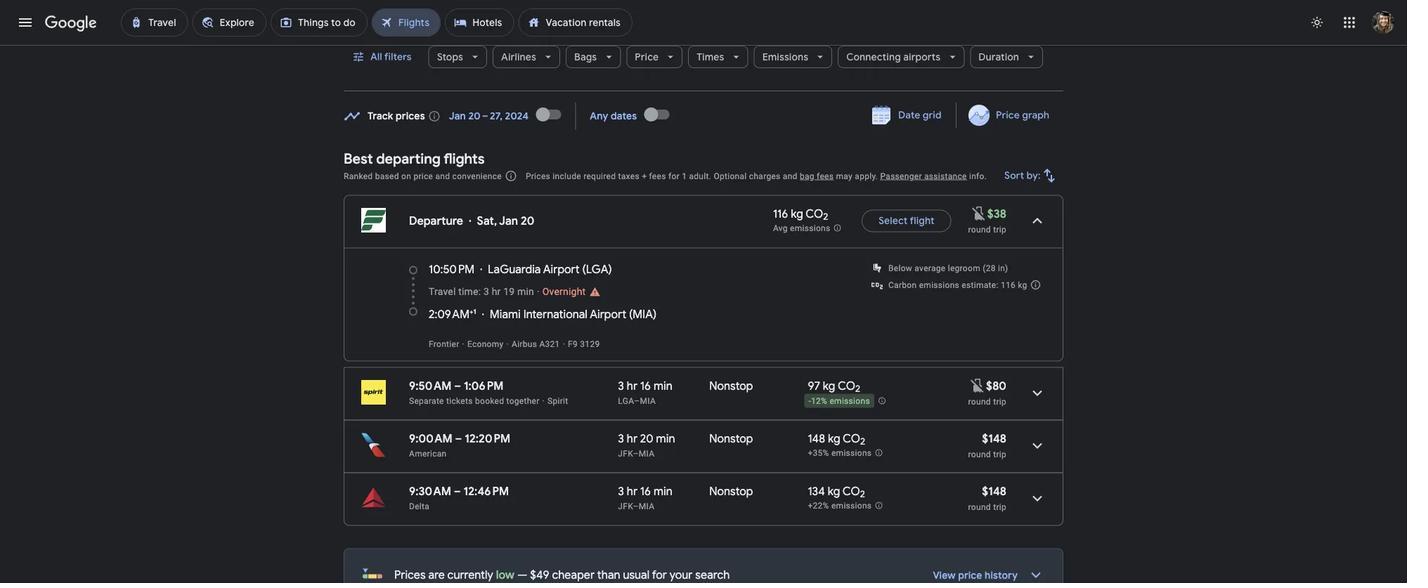 Task type: locate. For each thing, give the bounding box(es) containing it.
kg for 148
[[828, 432, 841, 446]]

hr
[[492, 286, 501, 298], [627, 379, 638, 393], [627, 432, 638, 446], [627, 484, 638, 499]]

20 down 3 hr 16 min lga – mia
[[640, 432, 654, 446]]

hr down 3 hr 20 min jfk – mia at the left bottom of the page
[[627, 484, 638, 499]]

0 vertical spatial 20
[[521, 214, 535, 228]]

2 nonstop from the top
[[710, 432, 753, 446]]

co up the -12% emissions
[[838, 379, 856, 393]]

round trip down this price for this flight doesn't include overhead bin access. if you need a carry-on bag, use the bags filter to update prices. icon on the right
[[969, 225, 1007, 234]]

frontier
[[429, 339, 460, 349]]

Departure time: 10:50 PM. text field
[[429, 262, 475, 277]]

flight
[[910, 215, 935, 227]]

1 vertical spatial 1
[[474, 307, 477, 316]]

min
[[517, 286, 534, 298], [654, 379, 673, 393], [656, 432, 675, 446], [654, 484, 673, 499]]

0 vertical spatial (
[[583, 262, 586, 277]]

16 inside 3 hr 16 min lga – mia
[[640, 379, 651, 393]]

co for 134
[[843, 484, 860, 499]]

– up 3 hr 20 min jfk – mia at the left bottom of the page
[[634, 396, 640, 406]]

0 vertical spatial nonstop flight. element
[[710, 379, 753, 396]]

1 vertical spatial 148 us dollars text field
[[982, 484, 1007, 499]]

0 vertical spatial 116
[[773, 207, 788, 221]]

1 vertical spatial total duration 3 hr 16 min. element
[[618, 484, 710, 501]]

2 inside '97 kg co 2'
[[856, 383, 861, 395]]

Arrival time: 1:06 PM. text field
[[464, 379, 504, 393]]

$148 round trip left flight details. leaves john f. kennedy international airport at 9:30 am on saturday, january 20 and arrives at miami international airport at 12:46 pm on saturday, january 20. image
[[969, 484, 1007, 512]]

+
[[642, 171, 647, 181], [470, 307, 474, 316]]

round down this price for this flight doesn't include overhead bin access. if you need a carry-on bag, use the bags filter to update prices. image
[[969, 397, 991, 407]]

148 us dollars text field for 134
[[982, 484, 1007, 499]]

3 inside 3 hr 20 min jfk – mia
[[618, 432, 624, 446]]

0 horizontal spatial prices
[[394, 568, 426, 583]]

1 down time:
[[474, 307, 477, 316]]

price
[[414, 171, 433, 181], [959, 570, 983, 583]]

min inside 3 hr 16 min jfk – mia
[[654, 484, 673, 499]]

1 horizontal spatial fees
[[817, 171, 834, 181]]

– down the total duration 3 hr 20 min. element
[[633, 449, 639, 459]]

airbus a321
[[512, 339, 560, 349]]

3 for 12:46 pm
[[618, 484, 624, 499]]

3 down 3 hr 20 min jfk – mia at the left bottom of the page
[[618, 484, 624, 499]]

than
[[598, 568, 621, 583]]

0 vertical spatial jan
[[449, 110, 466, 123]]

min down 3 hr 20 min jfk – mia at the left bottom of the page
[[654, 484, 673, 499]]

16 up the total duration 3 hr 20 min. element
[[640, 379, 651, 393]]

nonstop flight. element
[[710, 379, 753, 396], [710, 432, 753, 448], [710, 484, 753, 501]]

1 vertical spatial 16
[[640, 484, 651, 499]]

116 kg co 2
[[773, 207, 829, 223]]

co up the +22% emissions
[[843, 484, 860, 499]]

3 up 3 hr 20 min jfk – mia at the left bottom of the page
[[618, 379, 624, 393]]

nonstop for 134
[[710, 484, 753, 499]]

$148 for 134
[[982, 484, 1007, 499]]

charges
[[749, 171, 781, 181]]

1 vertical spatial for
[[652, 568, 667, 583]]

emissions down "148 kg co 2"
[[832, 449, 872, 459]]

16
[[640, 379, 651, 393], [640, 484, 651, 499]]

+22%
[[808, 501, 829, 511]]

0 vertical spatial 16
[[640, 379, 651, 393]]

—
[[517, 568, 528, 583]]

1 vertical spatial 116
[[1001, 280, 1016, 290]]

swap origin and destination. image
[[559, 12, 576, 29]]

total duration 3 hr 16 min. element up the total duration 3 hr 20 min. element
[[618, 379, 710, 396]]

min down 3 hr 16 min lga – mia
[[656, 432, 675, 446]]

bags button
[[566, 40, 621, 74]]

departing
[[376, 150, 441, 168]]

mia for 12:46 pm
[[639, 502, 655, 512]]

view price history image
[[1020, 559, 1053, 584]]

all
[[371, 51, 382, 63]]

co up +35% emissions
[[843, 432, 861, 446]]

0 horizontal spatial lga
[[586, 262, 609, 277]]

delta
[[409, 502, 430, 512]]

round left flight details. leaves john f. kennedy international airport at 9:00 am on saturday, january 20 and arrives at miami international airport at 12:20 pm on saturday, january 20. icon
[[969, 450, 991, 459]]

lga
[[586, 262, 609, 277], [618, 396, 634, 406]]

$49
[[530, 568, 550, 583]]

and
[[436, 171, 450, 181], [783, 171, 798, 181]]

select flight
[[879, 215, 935, 227]]

2 and from the left
[[783, 171, 798, 181]]

kg right 97
[[823, 379, 836, 393]]

f9 3129
[[568, 339, 600, 349]]

nonstop
[[710, 379, 753, 393], [710, 432, 753, 446], [710, 484, 753, 499]]

1 vertical spatial prices
[[394, 568, 426, 583]]

min inside 3 hr 20 min jfk – mia
[[656, 432, 675, 446]]

any dates
[[590, 110, 637, 123]]

price for price
[[635, 51, 659, 63]]

airlines button
[[493, 40, 560, 74]]

kg inside "148 kg co 2"
[[828, 432, 841, 446]]

0 horizontal spatial airport
[[543, 262, 580, 277]]

jfk inside 3 hr 20 min jfk – mia
[[618, 449, 633, 459]]

1 jfk from the top
[[618, 449, 633, 459]]

2
[[824, 211, 829, 223], [856, 383, 861, 395], [861, 436, 866, 448], [860, 489, 865, 501]]

nonstop for 148
[[710, 432, 753, 446]]

travel time: 3 hr 19 min
[[429, 286, 534, 298]]

– inside 9:30 am – 12:46 pm delta
[[454, 484, 461, 499]]

1 vertical spatial nonstop flight. element
[[710, 432, 753, 448]]

1 vertical spatial airport
[[590, 307, 627, 322]]

148 kg co 2
[[808, 432, 866, 448]]

1 $148 round trip from the top
[[969, 432, 1007, 459]]

3 for 1:06 pm
[[618, 379, 624, 393]]

connecting airports
[[847, 51, 941, 63]]

0 vertical spatial price
[[635, 51, 659, 63]]

0 horizontal spatial jan
[[449, 110, 466, 123]]

kg inside '97 kg co 2'
[[823, 379, 836, 393]]

mia inside 3 hr 16 min lga – mia
[[640, 396, 656, 406]]

0 horizontal spatial fees
[[649, 171, 666, 181]]

select
[[879, 215, 908, 227]]

1 total duration 3 hr 16 min. element from the top
[[618, 379, 710, 396]]

flights
[[444, 150, 485, 168]]

2 inside "148 kg co 2"
[[861, 436, 866, 448]]

0 vertical spatial lga
[[586, 262, 609, 277]]

time:
[[459, 286, 481, 298]]

kg up avg emissions
[[791, 207, 804, 221]]

1 vertical spatial 20
[[640, 432, 654, 446]]

round trip down the $80 text box
[[969, 397, 1007, 407]]

total duration 3 hr 16 min. element
[[618, 379, 710, 396], [618, 484, 710, 501]]

0 horizontal spatial and
[[436, 171, 450, 181]]

1 vertical spatial round trip
[[969, 397, 1007, 407]]

ranked
[[344, 171, 373, 181]]

Arrival time: 12:20 PM. text field
[[465, 432, 511, 446]]

0 horizontal spatial +
[[470, 307, 474, 316]]

0 vertical spatial  image
[[507, 339, 509, 349]]

prices left the are
[[394, 568, 426, 583]]

kg for 134
[[828, 484, 840, 499]]

3 down 3 hr 16 min lga – mia
[[618, 432, 624, 446]]

1 vertical spatial $148
[[982, 484, 1007, 499]]

 image left 'airbus'
[[507, 339, 509, 349]]

 image left f9
[[563, 339, 565, 349]]

co up avg emissions
[[806, 207, 824, 221]]

trip
[[994, 225, 1007, 234], [994, 397, 1007, 407], [994, 450, 1007, 459], [994, 502, 1007, 512]]

min right 19
[[517, 286, 534, 298]]

2 jfk from the top
[[618, 502, 633, 512]]

2 nonstop flight. element from the top
[[710, 432, 753, 448]]

round left flight details. leaves john f. kennedy international airport at 9:30 am on saturday, january 20 and arrives at miami international airport at 12:46 pm on saturday, january 20. image
[[969, 502, 991, 512]]

2 up avg emissions
[[824, 211, 829, 223]]

0 vertical spatial airport
[[543, 262, 580, 277]]

lga inside 3 hr 16 min lga – mia
[[618, 396, 634, 406]]

0 vertical spatial for
[[669, 171, 680, 181]]

0 vertical spatial  image
[[537, 286, 540, 298]]

kg up +35% emissions
[[828, 432, 841, 446]]

hr inside 3 hr 16 min jfk – mia
[[627, 484, 638, 499]]

emissions down the 134 kg co 2
[[832, 501, 872, 511]]

20
[[521, 214, 535, 228], [640, 432, 654, 446]]

this price for this flight doesn't include overhead bin access. if you need a carry-on bag, use the bags filter to update prices. image
[[971, 205, 988, 222]]

 image
[[507, 339, 509, 349], [543, 396, 545, 406]]

0 horizontal spatial 1
[[474, 307, 477, 316]]

co
[[806, 207, 824, 221], [838, 379, 856, 393], [843, 432, 861, 446], [843, 484, 860, 499]]

co inside 116 kg co 2
[[806, 207, 824, 221]]

this price for this flight doesn't include overhead bin access. if you need a carry-on bag, use the bags filter to update prices. image
[[970, 377, 987, 394]]

0 vertical spatial $148
[[982, 432, 1007, 446]]

+22% emissions
[[808, 501, 872, 511]]

– inside 9:00 am – 12:20 pm american
[[455, 432, 462, 446]]

total duration 3 hr 16 min. element down 3 hr 20 min jfk – mia at the left bottom of the page
[[618, 484, 710, 501]]

1 nonstop from the top
[[710, 379, 753, 393]]

 image down the laguardia airport ( lga )
[[537, 286, 540, 298]]

price right on on the left of page
[[414, 171, 433, 181]]

lga up 3 hr 20 min jfk – mia at the left bottom of the page
[[618, 396, 634, 406]]

assistance
[[925, 171, 967, 181]]

2 148 us dollars text field from the top
[[982, 484, 1007, 499]]

0 vertical spatial )
[[609, 262, 612, 277]]

116 down the in)
[[1001, 280, 1016, 290]]

2 inside the 134 kg co 2
[[860, 489, 865, 501]]

airport up 3129
[[590, 307, 627, 322]]

laguardia
[[488, 262, 541, 277]]

$38
[[988, 207, 1007, 221]]

0 horizontal spatial 20
[[521, 214, 535, 228]]

0 horizontal spatial 116
[[773, 207, 788, 221]]

1 round trip from the top
[[969, 225, 1007, 234]]

1 vertical spatial  image
[[563, 339, 565, 349]]

1 horizontal spatial price
[[959, 570, 983, 583]]

$148 round trip left flight details. leaves john f. kennedy international airport at 9:00 am on saturday, january 20 and arrives at miami international airport at 12:20 pm on saturday, january 20. icon
[[969, 432, 1007, 459]]

and down flights
[[436, 171, 450, 181]]

148 us dollars text field left flight details. leaves john f. kennedy international airport at 9:30 am on saturday, january 20 and arrives at miami international airport at 12:46 pm on saturday, january 20. image
[[982, 484, 1007, 499]]

1 vertical spatial jfk
[[618, 502, 633, 512]]

1
[[682, 171, 687, 181], [474, 307, 477, 316]]

learn more about ranking image
[[505, 170, 517, 182]]

0 vertical spatial nonstop
[[710, 379, 753, 393]]

2 up the +22% emissions
[[860, 489, 865, 501]]

– up tickets
[[454, 379, 461, 393]]

0 horizontal spatial price
[[414, 171, 433, 181]]

avg emissions
[[773, 224, 831, 234]]

kg up the +22% emissions
[[828, 484, 840, 499]]

emissions down '97 kg co 2'
[[830, 397, 870, 407]]

emissions for 116
[[790, 224, 831, 234]]

co inside the 134 kg co 2
[[843, 484, 860, 499]]

2 vertical spatial nonstop flight. element
[[710, 484, 753, 501]]

+35%
[[808, 449, 829, 459]]

2 total duration 3 hr 16 min. element from the top
[[618, 484, 710, 501]]

None search field
[[344, 0, 1064, 91]]

and left bag
[[783, 171, 798, 181]]

co inside '97 kg co 2'
[[838, 379, 856, 393]]

price for price graph
[[996, 109, 1020, 122]]

9:50 am
[[409, 379, 452, 393]]

1 vertical spatial lga
[[618, 396, 634, 406]]

– down 3 hr 20 min jfk – mia at the left bottom of the page
[[633, 502, 639, 512]]

jan right sat,
[[499, 214, 518, 228]]

booked
[[475, 396, 504, 406]]

1 horizontal spatial for
[[669, 171, 680, 181]]

learn more about tracked prices image
[[428, 110, 441, 123]]

1 horizontal spatial 20
[[640, 432, 654, 446]]

jfk down the total duration 3 hr 20 min. element
[[618, 449, 633, 459]]

grid
[[923, 109, 942, 122]]

fees right bag
[[817, 171, 834, 181]]

116
[[773, 207, 788, 221], [1001, 280, 1016, 290]]

134
[[808, 484, 825, 499]]

2 $148 from the top
[[982, 484, 1007, 499]]

hr inside 3 hr 16 min lga – mia
[[627, 379, 638, 393]]

$148 round trip for 148
[[969, 432, 1007, 459]]

min for 12:20 pm
[[656, 432, 675, 446]]

tickets
[[447, 396, 473, 406]]

select flight button
[[862, 204, 952, 238]]

view
[[933, 570, 956, 583]]

co inside "148 kg co 2"
[[843, 432, 861, 446]]

price inside button
[[996, 109, 1020, 122]]

1 horizontal spatial  image
[[563, 339, 565, 349]]

1 round from the top
[[969, 225, 991, 234]]

1 vertical spatial price
[[959, 570, 983, 583]]

20 inside 3 hr 20 min jfk – mia
[[640, 432, 654, 446]]

4 trip from the top
[[994, 502, 1007, 512]]

hr left 19
[[492, 286, 501, 298]]

+ down time:
[[470, 307, 474, 316]]

overnight
[[543, 286, 586, 298]]

20 for jan
[[521, 214, 535, 228]]

co for 148
[[843, 432, 861, 446]]

0 vertical spatial $148 round trip
[[969, 432, 1007, 459]]

1 and from the left
[[436, 171, 450, 181]]

0 vertical spatial prices
[[526, 171, 551, 181]]

for left adult.
[[669, 171, 680, 181]]

price right view
[[959, 570, 983, 583]]

2 vertical spatial nonstop
[[710, 484, 753, 499]]

3 inside 3 hr 16 min lga – mia
[[618, 379, 624, 393]]

– right departure time: 9:00 am. text field
[[455, 432, 462, 446]]

jfk down 3 hr 20 min jfk – mia at the left bottom of the page
[[618, 502, 633, 512]]

148 US dollars text field
[[982, 432, 1007, 446], [982, 484, 1007, 499]]

kg inside 116 kg co 2
[[791, 207, 804, 221]]

round down this price for this flight doesn't include overhead bin access. if you need a carry-on bag, use the bags filter to update prices. icon on the right
[[969, 225, 991, 234]]

1 horizontal spatial prices
[[526, 171, 551, 181]]

adult.
[[689, 171, 712, 181]]

3 right time:
[[484, 286, 489, 298]]

0 horizontal spatial )
[[609, 262, 612, 277]]

are
[[429, 568, 445, 583]]

prices
[[396, 110, 425, 123]]

prices for prices are currently low — $49 cheaper than usual for your search
[[394, 568, 426, 583]]

3 nonstop from the top
[[710, 484, 753, 499]]

cheaper
[[552, 568, 595, 583]]

97
[[808, 379, 821, 393]]

hr for 1:06 pm
[[627, 379, 638, 393]]

19
[[504, 286, 515, 298]]

price graph button
[[960, 103, 1061, 128]]

1 vertical spatial )
[[653, 307, 657, 322]]

1 horizontal spatial )
[[653, 307, 657, 322]]

Departure time: 9:50 AM. text field
[[409, 379, 452, 393]]

trip down the $38 "text box"
[[994, 225, 1007, 234]]

$148 left flight details. leaves john f. kennedy international airport at 9:00 am on saturday, january 20 and arrives at miami international airport at 12:20 pm on saturday, january 20. icon
[[982, 432, 1007, 446]]

best departing flights
[[344, 150, 485, 168]]

date grid
[[899, 109, 942, 122]]

Arrival time: 12:46 PM. text field
[[464, 484, 509, 499]]

3 inside 3 hr 16 min jfk – mia
[[618, 484, 624, 499]]

min up the total duration 3 hr 20 min. element
[[654, 379, 673, 393]]

price right bags 'popup button'
[[635, 51, 659, 63]]

mia inside 3 hr 20 min jfk – mia
[[639, 449, 655, 459]]

9:50 am – 1:06 pm
[[409, 379, 504, 393]]

lga up miami international airport ( mia )
[[586, 262, 609, 277]]

hr inside 3 hr 20 min jfk – mia
[[627, 432, 638, 446]]

16 down 3 hr 20 min jfk – mia at the left bottom of the page
[[640, 484, 651, 499]]

nonstop for 97
[[710, 379, 753, 393]]

148 us dollars text field left flight details. leaves john f. kennedy international airport at 9:00 am on saturday, january 20 and arrives at miami international airport at 12:20 pm on saturday, january 20. icon
[[982, 432, 1007, 446]]

0 horizontal spatial price
[[635, 51, 659, 63]]

departure
[[409, 214, 463, 228]]

separate tickets booked together
[[409, 396, 540, 406]]

based
[[375, 171, 399, 181]]

1 horizontal spatial and
[[783, 171, 798, 181]]

2 16 from the top
[[640, 484, 651, 499]]

1 left adult.
[[682, 171, 687, 181]]

sort by:
[[1005, 169, 1041, 182]]

3 nonstop flight. element from the top
[[710, 484, 753, 501]]

0 vertical spatial jfk
[[618, 449, 633, 459]]

1 vertical spatial price
[[996, 109, 1020, 122]]

min inside 3 hr 16 min lga – mia
[[654, 379, 673, 393]]

 image
[[537, 286, 540, 298], [563, 339, 565, 349]]

– right 9:30 am
[[454, 484, 461, 499]]

1 vertical spatial $148 round trip
[[969, 484, 1007, 512]]

date grid button
[[862, 103, 953, 128]]

search
[[696, 568, 730, 583]]

laguardia airport ( lga )
[[488, 262, 612, 277]]

$148 round trip for 134
[[969, 484, 1007, 512]]

american
[[409, 449, 447, 459]]

min for 1:06 pm
[[654, 379, 673, 393]]

flight details. leaves john f. kennedy international airport at 9:00 am on saturday, january 20 and arrives at miami international airport at 12:20 pm on saturday, january 20. image
[[1021, 429, 1055, 463]]

0 vertical spatial +
[[642, 171, 647, 181]]

jfk for 3 hr 20 min
[[618, 449, 633, 459]]

sort by: button
[[999, 159, 1064, 193]]

0 vertical spatial 148 us dollars text field
[[982, 432, 1007, 446]]

2 up the -12% emissions
[[856, 383, 861, 395]]

nonstop flight. element for 134
[[710, 484, 753, 501]]

+ right taxes on the top left of page
[[642, 171, 647, 181]]

116 up avg
[[773, 207, 788, 221]]

f9
[[568, 339, 578, 349]]

total duration 3 hr 20 min. element
[[618, 432, 710, 448]]

convenience
[[453, 171, 502, 181]]

3 round from the top
[[969, 450, 991, 459]]

jfk inside 3 hr 16 min jfk – mia
[[618, 502, 633, 512]]

2 round trip from the top
[[969, 397, 1007, 407]]

134 kg co 2
[[808, 484, 865, 501]]

prices right learn more about ranking icon
[[526, 171, 551, 181]]

1 16 from the top
[[640, 379, 651, 393]]

airport up overnight
[[543, 262, 580, 277]]

0 vertical spatial price
[[414, 171, 433, 181]]

leaves john f. kennedy international airport at 9:30 am on saturday, january 20 and arrives at miami international airport at 12:46 pm on saturday, january 20. element
[[409, 484, 509, 499]]

1 vertical spatial jan
[[499, 214, 518, 228]]

sat, jan 20
[[477, 214, 535, 228]]

hr up 3 hr 20 min jfk – mia at the left bottom of the page
[[627, 379, 638, 393]]

jan right learn more about tracked prices image
[[449, 110, 466, 123]]

mia inside 3 hr 16 min jfk – mia
[[639, 502, 655, 512]]

emissions down 116 kg co 2
[[790, 224, 831, 234]]

kg right estimate:
[[1018, 280, 1028, 290]]

trip left flight details. leaves john f. kennedy international airport at 9:30 am on saturday, january 20 and arrives at miami international airport at 12:46 pm on saturday, january 20. image
[[994, 502, 1007, 512]]

$148 left flight details. leaves john f. kennedy international airport at 9:30 am on saturday, january 20 and arrives at miami international airport at 12:46 pm on saturday, january 20. image
[[982, 484, 1007, 499]]

$148
[[982, 432, 1007, 446], [982, 484, 1007, 499]]

0 horizontal spatial for
[[652, 568, 667, 583]]

price left graph
[[996, 109, 1020, 122]]

1 horizontal spatial 116
[[1001, 280, 1016, 290]]

1 vertical spatial (
[[629, 307, 633, 322]]

price inside "popup button"
[[635, 51, 659, 63]]

find the best price region
[[344, 98, 1064, 139]]

1 $148 from the top
[[982, 432, 1007, 446]]

hr down 3 hr 16 min lga – mia
[[627, 432, 638, 446]]

– inside 3 hr 16 min jfk – mia
[[633, 502, 639, 512]]

1 vertical spatial  image
[[543, 396, 545, 406]]

148 us dollars text field for 148
[[982, 432, 1007, 446]]

1 vertical spatial nonstop
[[710, 432, 753, 446]]

 image left spirit
[[543, 396, 545, 406]]

fees
[[649, 171, 666, 181], [817, 171, 834, 181]]

trip left flight details. leaves john f. kennedy international airport at 9:00 am on saturday, january 20 and arrives at miami international airport at 12:20 pm on saturday, january 20. icon
[[994, 450, 1007, 459]]

carbon emissions estimate: 116 kilograms element
[[889, 280, 1028, 290]]

2 inside 116 kg co 2
[[824, 211, 829, 223]]

passenger
[[881, 171, 922, 181]]

trip down the $80 text box
[[994, 397, 1007, 407]]

economy
[[468, 339, 504, 349]]

1 horizontal spatial (
[[629, 307, 633, 322]]

1 horizontal spatial lga
[[618, 396, 634, 406]]

0 vertical spatial round trip
[[969, 225, 1007, 234]]

1 nonstop flight. element from the top
[[710, 379, 753, 396]]

0 vertical spatial total duration 3 hr 16 min. element
[[618, 379, 710, 396]]

1 vertical spatial +
[[470, 307, 474, 316]]

round trip for $80
[[969, 397, 1007, 407]]

1 148 us dollars text field from the top
[[982, 432, 1007, 446]]

nonstop flight. element for 97
[[710, 379, 753, 396]]

16 inside 3 hr 16 min jfk – mia
[[640, 484, 651, 499]]

for left your
[[652, 568, 667, 583]]

10:50 pm
[[429, 262, 475, 277]]

2 for 134
[[860, 489, 865, 501]]

20 right sat,
[[521, 214, 535, 228]]

average
[[915, 263, 946, 273]]

1 horizontal spatial price
[[996, 109, 1020, 122]]

38 US dollars text field
[[988, 207, 1007, 221]]

2 up +35% emissions
[[861, 436, 866, 448]]

1 horizontal spatial 1
[[682, 171, 687, 181]]

leaves john f. kennedy international airport at 9:00 am on saturday, january 20 and arrives at miami international airport at 12:20 pm on saturday, january 20. element
[[409, 432, 511, 446]]

kg inside the 134 kg co 2
[[828, 484, 840, 499]]

fees right taxes on the top left of page
[[649, 171, 666, 181]]

2 $148 round trip from the top
[[969, 484, 1007, 512]]



Task type: describe. For each thing, give the bounding box(es) containing it.
16 for 1:06 pm
[[640, 379, 651, 393]]

0 horizontal spatial  image
[[507, 339, 509, 349]]

-12% emissions
[[809, 397, 870, 407]]

97 kg co 2
[[808, 379, 861, 395]]

emissions
[[763, 51, 809, 63]]

airports
[[904, 51, 941, 63]]

separate tickets booked together. this trip includes tickets from multiple airlines. missed connections may be protected by gotogate.. element
[[409, 396, 540, 406]]

international
[[524, 307, 588, 322]]

jan 20 – 27, 2024
[[449, 110, 529, 123]]

1 horizontal spatial  image
[[543, 396, 545, 406]]

times button
[[689, 40, 749, 74]]

bag
[[800, 171, 815, 181]]

1 trip from the top
[[994, 225, 1007, 234]]

0 horizontal spatial  image
[[537, 286, 540, 298]]

Departure time: 9:00 AM. text field
[[409, 432, 453, 446]]

passenger assistance button
[[881, 171, 967, 181]]

none search field containing all filters
[[344, 0, 1064, 91]]

kg for 116
[[791, 207, 804, 221]]

2 for 116
[[824, 211, 829, 223]]

filters
[[385, 51, 412, 63]]

1 horizontal spatial airport
[[590, 307, 627, 322]]

any
[[590, 110, 609, 123]]

emissions button
[[754, 40, 833, 74]]

total duration 3 hr 16 min. element for 97
[[618, 379, 710, 396]]

your
[[670, 568, 693, 583]]

1 horizontal spatial jan
[[499, 214, 518, 228]]

– inside 3 hr 16 min lga – mia
[[634, 396, 640, 406]]

total duration 3 hr 16 min. element for 134
[[618, 484, 710, 501]]

miami international airport ( mia )
[[490, 307, 657, 322]]

bag fees button
[[800, 171, 834, 181]]

low
[[496, 568, 515, 583]]

track
[[368, 110, 393, 123]]

+35% emissions
[[808, 449, 872, 459]]

date
[[899, 109, 921, 122]]

2 for 97
[[856, 383, 861, 395]]

kg for 97
[[823, 379, 836, 393]]

apply.
[[855, 171, 878, 181]]

prices for prices include required taxes + fees for 1 adult. optional charges and bag fees may apply. passenger assistance
[[526, 171, 551, 181]]

3 hr 16 min lga – mia
[[618, 379, 673, 406]]

20 for hr
[[640, 432, 654, 446]]

– inside 3 hr 20 min jfk – mia
[[633, 449, 639, 459]]

2024
[[505, 110, 529, 123]]

separate
[[409, 396, 444, 406]]

below average legroom (28 in)
[[889, 263, 1009, 273]]

hr for 12:46 pm
[[627, 484, 638, 499]]

$80
[[987, 379, 1007, 393]]

$148 for 148
[[982, 432, 1007, 446]]

co for 97
[[838, 379, 856, 393]]

0 horizontal spatial (
[[583, 262, 586, 277]]

optional
[[714, 171, 747, 181]]

change appearance image
[[1301, 6, 1335, 39]]

min for 12:46 pm
[[654, 484, 673, 499]]

duration button
[[971, 40, 1043, 74]]

dates
[[611, 110, 637, 123]]

co for 116
[[806, 207, 824, 221]]

116 inside 116 kg co 2
[[773, 207, 788, 221]]

3 hr 20 min jfk – mia
[[618, 432, 675, 459]]

3 for 12:20 pm
[[618, 432, 624, 446]]

4 round from the top
[[969, 502, 991, 512]]

3 hr 16 min jfk – mia
[[618, 484, 673, 512]]

round trip for $38
[[969, 225, 1007, 234]]

emissions for 148
[[832, 449, 872, 459]]

1 fees from the left
[[649, 171, 666, 181]]

Arrival time: 2:09 AM on  Sunday, January 21. text field
[[429, 307, 477, 322]]

2 for 148
[[861, 436, 866, 448]]

travel
[[429, 286, 456, 298]]

12%
[[811, 397, 828, 407]]

Departure time: 9:30 AM. text field
[[409, 484, 451, 499]]

stops
[[437, 51, 463, 63]]

stops button
[[429, 40, 487, 74]]

2 fees from the left
[[817, 171, 834, 181]]

spirit
[[548, 396, 568, 406]]

12:46 pm
[[464, 484, 509, 499]]

leaves laguardia airport at 9:50 am on saturday, january 20 and arrives at miami international airport at 1:06 pm on saturday, january 20. element
[[409, 379, 504, 393]]

flight details. leaves john f. kennedy international airport at 9:30 am on saturday, january 20 and arrives at miami international airport at 12:46 pm on saturday, january 20. image
[[1021, 482, 1055, 516]]

0 vertical spatial 1
[[682, 171, 687, 181]]

emissions for 134
[[832, 501, 872, 511]]

16 for 12:46 pm
[[640, 484, 651, 499]]

1 horizontal spatial +
[[642, 171, 647, 181]]

view price history
[[933, 570, 1018, 583]]

all filters button
[[344, 40, 423, 74]]

legroom
[[948, 263, 981, 273]]

bags
[[575, 51, 597, 63]]

miami
[[490, 307, 521, 322]]

2 round from the top
[[969, 397, 991, 407]]

times
[[697, 51, 725, 63]]

2 trip from the top
[[994, 397, 1007, 407]]

include
[[553, 171, 581, 181]]

+ inside 2:09 am + 1
[[470, 307, 474, 316]]

80 US dollars text field
[[987, 379, 1007, 393]]

ranked based on price and convenience
[[344, 171, 502, 181]]

9:00 am – 12:20 pm american
[[409, 432, 511, 459]]

connecting airports button
[[838, 40, 965, 74]]

mia for 12:20 pm
[[639, 449, 655, 459]]

3129
[[580, 339, 600, 349]]

taxes
[[618, 171, 640, 181]]

in)
[[998, 263, 1009, 273]]

flight details. leaves laguardia airport at 9:50 am on saturday, january 20 and arrives at miami international airport at 1:06 pm on saturday, january 20. image
[[1021, 377, 1055, 410]]

9:00 am
[[409, 432, 453, 446]]

nonstop flight. element for 148
[[710, 432, 753, 448]]

sort
[[1005, 169, 1025, 182]]

jan inside find the best price region
[[449, 110, 466, 123]]

main menu image
[[17, 14, 34, 31]]

mia for 1:06 pm
[[640, 396, 656, 406]]

2:09 am + 1
[[429, 307, 477, 322]]

graph
[[1022, 109, 1050, 122]]

usual
[[623, 568, 650, 583]]

1 inside 2:09 am + 1
[[474, 307, 477, 316]]

hr for 12:20 pm
[[627, 432, 638, 446]]

(28
[[983, 263, 996, 273]]

best departing flights main content
[[344, 98, 1064, 584]]

prices include required taxes + fees for 1 adult. optional charges and bag fees may apply. passenger assistance
[[526, 171, 967, 181]]

jfk for 3 hr 16 min
[[618, 502, 633, 512]]

3 trip from the top
[[994, 450, 1007, 459]]

emissions down below average legroom (28 in)
[[919, 280, 960, 290]]

by:
[[1027, 169, 1041, 182]]

below
[[889, 263, 913, 273]]

price graph
[[996, 109, 1050, 122]]

best
[[344, 150, 373, 168]]

all filters
[[371, 51, 412, 63]]

12:20 pm
[[465, 432, 511, 446]]

-
[[809, 397, 811, 407]]



Task type: vqa. For each thing, say whether or not it's contained in the screenshot.
Old Town
no



